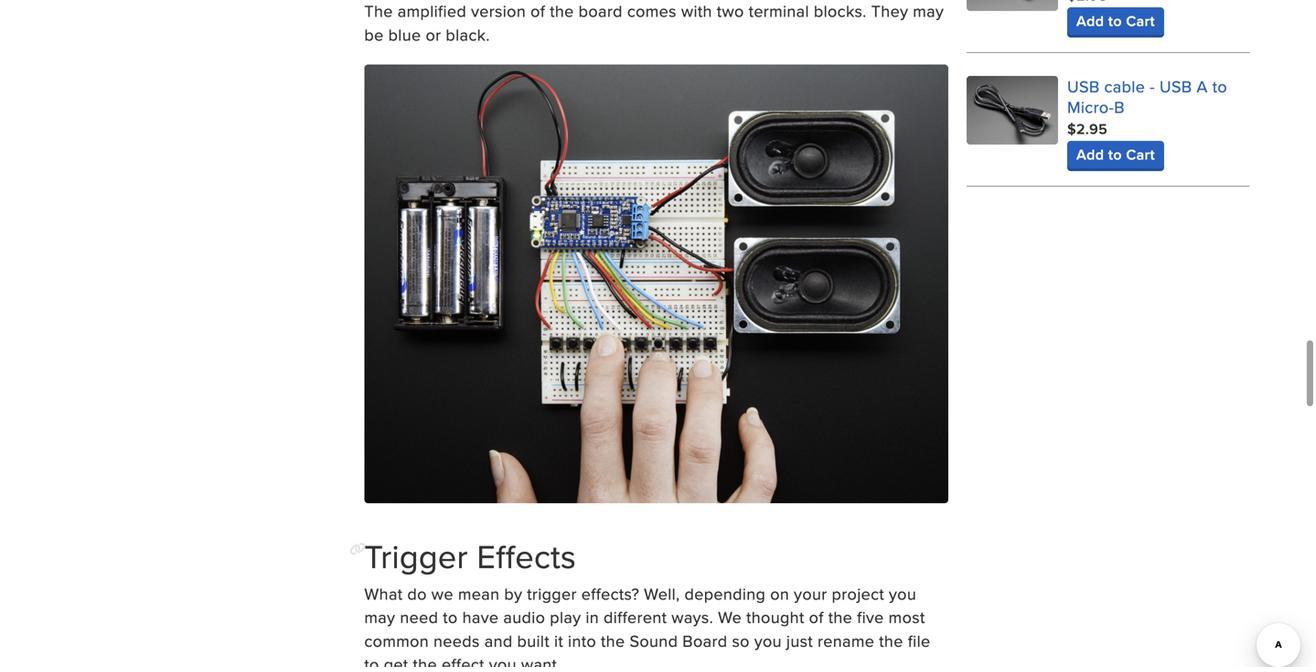 Task type: describe. For each thing, give the bounding box(es) containing it.
the left file at the right bottom of page
[[880, 629, 904, 652]]

2 add to cart link from the top
[[1068, 141, 1165, 168]]

board
[[683, 629, 728, 652]]

usb cable - usb a to micro-b $2.95 add to cart
[[1068, 75, 1228, 165]]

of inside what do we mean by trigger effects? well, depending on your project you may need to have audio play in different ways. we thought of the five most common needs and built it into the sound board so you just rename the file to get the effect you want.
[[809, 605, 824, 629]]

cart inside add to cart link
[[1127, 10, 1156, 32]]

black.
[[446, 23, 490, 46]]

the right the get
[[413, 653, 437, 667]]

get
[[384, 653, 409, 667]]

blocks.
[[814, 0, 867, 23]]

most
[[889, 605, 926, 629]]

built
[[518, 629, 550, 652]]

we
[[718, 605, 742, 629]]

2 horizontal spatial you
[[889, 582, 917, 605]]

1 add from the top
[[1077, 10, 1105, 32]]

to up cable
[[1109, 10, 1123, 32]]

a
[[1197, 75, 1209, 98]]

terminal
[[749, 0, 810, 23]]

different
[[604, 605, 667, 629]]

to down b
[[1109, 144, 1123, 165]]

depending
[[685, 582, 766, 605]]

common
[[365, 629, 429, 652]]

blue
[[389, 23, 421, 46]]

the inside the amplified version of the board comes with two terminal blocks. they may be blue or black.
[[550, 0, 574, 23]]

link image
[[350, 543, 366, 555]]

have
[[463, 605, 499, 629]]

usb cable - usb a to micro-b - 3 foot long image
[[967, 76, 1059, 145]]

do
[[408, 582, 427, 605]]

on
[[771, 582, 790, 605]]

-
[[1150, 75, 1156, 98]]

trigger
[[365, 533, 468, 580]]

the up rename
[[829, 605, 853, 629]]

effect
[[442, 653, 485, 667]]

cable
[[1105, 75, 1146, 98]]

with
[[682, 0, 713, 23]]

$2.95
[[1068, 118, 1108, 140]]

mean
[[458, 582, 500, 605]]

the
[[365, 0, 393, 23]]

board
[[579, 0, 623, 23]]

usb cable - usb a to micro-b link
[[1068, 75, 1228, 119]]

ways.
[[672, 605, 714, 629]]

rename
[[818, 629, 875, 652]]

audio
[[504, 605, 546, 629]]

it
[[555, 629, 564, 652]]

adafruit_products_2210 00.jpg image
[[365, 65, 949, 503]]

micro-
[[1068, 95, 1115, 119]]

play
[[550, 605, 581, 629]]

effects?
[[582, 582, 640, 605]]

your
[[794, 582, 828, 605]]

to left the get
[[365, 653, 379, 667]]

in
[[586, 605, 599, 629]]

five
[[858, 605, 885, 629]]



Task type: vqa. For each thing, say whether or not it's contained in the screenshot.
BOARD, on the right top
no



Task type: locate. For each thing, give the bounding box(es) containing it.
0 vertical spatial may
[[913, 0, 944, 23]]

1 vertical spatial you
[[755, 629, 782, 652]]

well,
[[644, 582, 680, 605]]

version
[[471, 0, 526, 23]]

may inside the amplified version of the board comes with two terminal blocks. they may be blue or black.
[[913, 0, 944, 23]]

2 vertical spatial you
[[489, 653, 517, 667]]

may
[[913, 0, 944, 23], [365, 605, 396, 629]]

add inside usb cable - usb a to micro-b $2.95 add to cart
[[1077, 144, 1105, 165]]

add down $2.95
[[1077, 144, 1105, 165]]

to up needs
[[443, 605, 458, 629]]

want.
[[521, 653, 562, 667]]

1 vertical spatial of
[[809, 605, 824, 629]]

the
[[550, 0, 574, 23], [829, 605, 853, 629], [601, 629, 625, 652], [880, 629, 904, 652], [413, 653, 437, 667]]

just
[[787, 629, 813, 652]]

you up most
[[889, 582, 917, 605]]

1 horizontal spatial you
[[755, 629, 782, 652]]

cart down usb cable - usb a to micro-b link
[[1127, 144, 1156, 165]]

add to cart link
[[1068, 7, 1165, 35], [1068, 141, 1165, 168]]

and
[[485, 629, 513, 652]]

add up micro-
[[1077, 10, 1105, 32]]

of right the version
[[531, 0, 546, 23]]

1 vertical spatial may
[[365, 605, 396, 629]]

by
[[505, 582, 523, 605]]

needs
[[434, 629, 480, 652]]

cart up -
[[1127, 10, 1156, 32]]

b
[[1115, 95, 1125, 119]]

0 vertical spatial cart
[[1127, 10, 1156, 32]]

0 vertical spatial of
[[531, 0, 546, 23]]

2 add from the top
[[1077, 144, 1105, 165]]

thought
[[747, 605, 805, 629]]

so
[[732, 629, 750, 652]]

1 usb from the left
[[1068, 75, 1100, 98]]

usb right -
[[1160, 75, 1193, 98]]

may right they
[[913, 0, 944, 23]]

or
[[426, 23, 441, 46]]

0 vertical spatial add to cart link
[[1068, 7, 1165, 35]]

sound
[[630, 629, 678, 652]]

they
[[872, 0, 909, 23]]

of inside the amplified version of the board comes with two terminal blocks. they may be blue or black.
[[531, 0, 546, 23]]

of
[[531, 0, 546, 23], [809, 605, 824, 629]]

1 horizontal spatial of
[[809, 605, 824, 629]]

be
[[365, 23, 384, 46]]

add to cart link down $2.95
[[1068, 141, 1165, 168]]

the amplified version of the board comes with two terminal blocks. they may be blue or black.
[[365, 0, 944, 46]]

1 horizontal spatial usb
[[1160, 75, 1193, 98]]

the left board
[[550, 0, 574, 23]]

may down what
[[365, 605, 396, 629]]

what
[[365, 582, 403, 605]]

add
[[1077, 10, 1105, 32], [1077, 144, 1105, 165]]

what do we mean by trigger effects? well, depending on your project you may need to have audio play in different ways. we thought of the five most common needs and built it into the sound board so you just rename the file to get the effect you want.
[[365, 582, 931, 667]]

usb
[[1068, 75, 1100, 98], [1160, 75, 1193, 98]]

add to cart
[[1077, 10, 1156, 32]]

0 vertical spatial add
[[1077, 10, 1105, 32]]

cart inside usb cable - usb a to micro-b $2.95 add to cart
[[1127, 144, 1156, 165]]

to right a
[[1213, 75, 1228, 98]]

0 horizontal spatial you
[[489, 653, 517, 667]]

cart
[[1127, 10, 1156, 32], [1127, 144, 1156, 165]]

2 usb from the left
[[1160, 75, 1193, 98]]

1 add to cart link from the top
[[1068, 7, 1165, 35]]

need
[[400, 605, 439, 629]]

to
[[1109, 10, 1123, 32], [1213, 75, 1228, 98], [1109, 144, 1123, 165], [443, 605, 458, 629], [365, 653, 379, 667]]

may inside what do we mean by trigger effects? well, depending on your project you may need to have audio play in different ways. we thought of the five most common needs and built it into the sound board so you just rename the file to get the effect you want.
[[365, 605, 396, 629]]

we
[[432, 582, 454, 605]]

comes
[[628, 0, 677, 23]]

0 horizontal spatial of
[[531, 0, 546, 23]]

1 vertical spatial cart
[[1127, 144, 1156, 165]]

0 horizontal spatial usb
[[1068, 75, 1100, 98]]

1 vertical spatial add
[[1077, 144, 1105, 165]]

0 horizontal spatial may
[[365, 605, 396, 629]]

2 cart from the top
[[1127, 144, 1156, 165]]

two
[[717, 0, 745, 23]]

trigger effects
[[365, 533, 577, 580]]

file
[[908, 629, 931, 652]]

amplified
[[398, 0, 467, 23]]

you down and
[[489, 653, 517, 667]]

0 vertical spatial you
[[889, 582, 917, 605]]

into
[[568, 629, 597, 652]]

add to cart link up cable
[[1068, 7, 1165, 35]]

trigger
[[527, 582, 577, 605]]

effects
[[477, 533, 577, 580]]

1 vertical spatial add to cart link
[[1068, 141, 1165, 168]]

of down 'your'
[[809, 605, 824, 629]]

the right the into
[[601, 629, 625, 652]]

you down thought
[[755, 629, 782, 652]]

project
[[832, 582, 885, 605]]

1 horizontal spatial may
[[913, 0, 944, 23]]

1 cart from the top
[[1127, 10, 1156, 32]]

you
[[889, 582, 917, 605], [755, 629, 782, 652], [489, 653, 517, 667]]

usb left cable
[[1068, 75, 1100, 98]]



